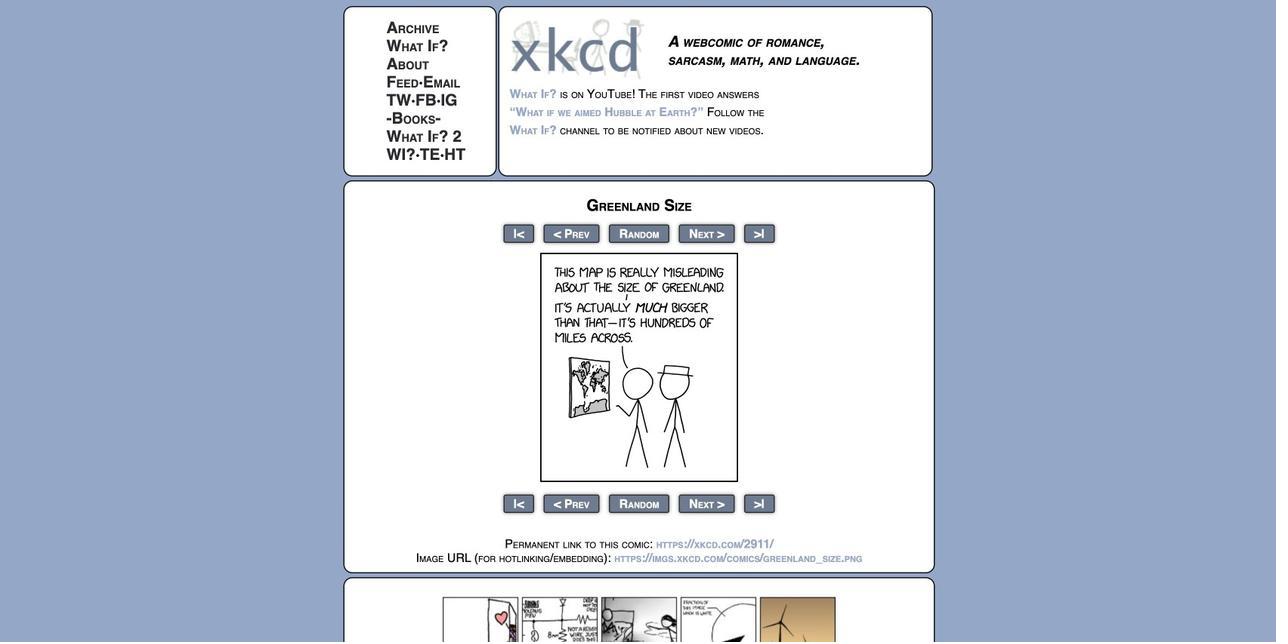 Task type: vqa. For each thing, say whether or not it's contained in the screenshot.
Greenland Size IMAGE
yes



Task type: describe. For each thing, give the bounding box(es) containing it.
selected comics image
[[443, 598, 836, 643]]



Task type: locate. For each thing, give the bounding box(es) containing it.
greenland size image
[[540, 253, 738, 483]]

xkcd.com logo image
[[510, 17, 649, 80]]



